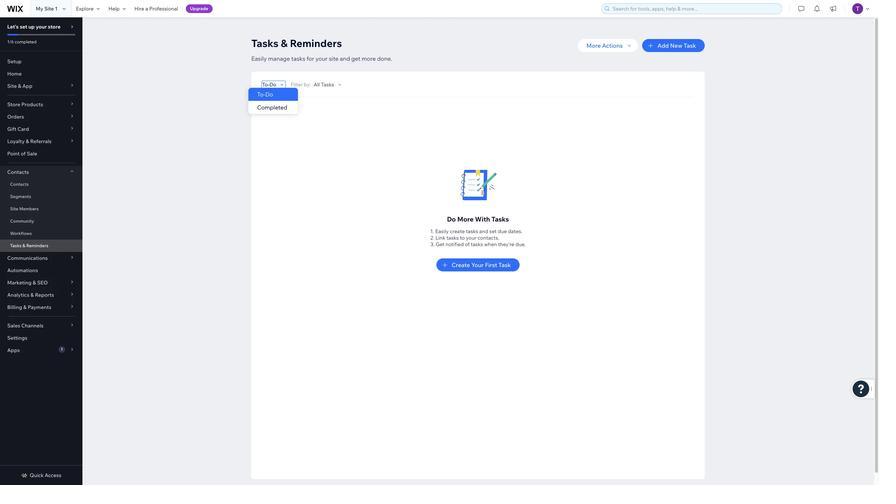 Task type: vqa. For each thing, say whether or not it's contained in the screenshot.
leftmost 2023
no



Task type: describe. For each thing, give the bounding box(es) containing it.
tasks right all
[[321, 81, 334, 88]]

home link
[[0, 68, 83, 80]]

done.
[[377, 55, 393, 62]]

site members link
[[0, 203, 83, 215]]

1/6
[[7, 39, 14, 45]]

members
[[19, 206, 39, 212]]

due
[[498, 228, 507, 235]]

set inside sidebar element
[[20, 24, 27, 30]]

create
[[450, 228, 465, 235]]

1/6 completed
[[7, 39, 37, 45]]

workflows
[[10, 231, 32, 236]]

site
[[329, 55, 339, 62]]

setup
[[7, 58, 22, 65]]

when
[[485, 241, 497, 248]]

settings
[[7, 335, 27, 342]]

hire a professional
[[135, 5, 178, 12]]

0 horizontal spatial and
[[340, 55, 350, 62]]

& for site & app dropdown button
[[18, 83, 21, 89]]

a
[[145, 5, 148, 12]]

store products button
[[0, 98, 83, 111]]

to-do for to-do button
[[262, 81, 276, 88]]

help button
[[104, 0, 130, 17]]

1 horizontal spatial task
[[684, 42, 697, 49]]

upgrade
[[190, 6, 208, 11]]

app
[[22, 83, 32, 89]]

2.
[[431, 235, 435, 241]]

seo
[[37, 280, 48, 286]]

1. easily create tasks and set due dates. 2. link tasks to your contacts. 3. get notified of tasks when they're due.
[[431, 228, 526, 248]]

add new task button
[[643, 39, 705, 52]]

0 horizontal spatial task
[[499, 262, 511, 269]]

sidebar element
[[0, 17, 83, 486]]

site members
[[10, 206, 39, 212]]

communications
[[7, 255, 48, 262]]

billing & payments
[[7, 304, 51, 311]]

do for to-do option on the left top of the page
[[266, 91, 273, 98]]

to-do button
[[262, 81, 285, 88]]

quick access button
[[21, 473, 61, 479]]

and inside the 1. easily create tasks and set due dates. 2. link tasks to your contacts. 3. get notified of tasks when they're due.
[[480, 228, 489, 235]]

orders button
[[0, 111, 83, 123]]

completed
[[15, 39, 37, 45]]

let's
[[7, 24, 19, 30]]

easily manage tasks for your site and get more done.
[[252, 55, 393, 62]]

analytics & reports
[[7, 292, 54, 299]]

home
[[7, 71, 22, 77]]

2 vertical spatial do
[[447, 215, 456, 224]]

tasks left when
[[471, 241, 483, 248]]

list box containing to-do
[[249, 88, 298, 114]]

1 horizontal spatial tasks & reminders
[[252, 37, 342, 50]]

1 horizontal spatial your
[[316, 55, 328, 62]]

upgrade button
[[186, 4, 213, 13]]

store
[[48, 24, 61, 30]]

do for to-do button
[[270, 81, 276, 88]]

more actions button
[[578, 39, 639, 52]]

analytics & reports button
[[0, 289, 83, 301]]

all tasks
[[314, 81, 334, 88]]

site & app
[[7, 83, 32, 89]]

link
[[436, 235, 446, 241]]

setup link
[[0, 55, 83, 68]]

create your first task
[[452, 262, 511, 269]]

hire
[[135, 5, 144, 12]]

with
[[476, 215, 490, 224]]

billing & payments button
[[0, 301, 83, 314]]

all
[[314, 81, 320, 88]]

to- for to-do button
[[262, 81, 270, 88]]

explore
[[76, 5, 94, 12]]

contacts link
[[0, 178, 83, 191]]

tasks right the to
[[466, 228, 479, 235]]

segments link
[[0, 191, 83, 203]]

0 horizontal spatial easily
[[252, 55, 267, 62]]

store products
[[7, 101, 43, 108]]

apps
[[7, 347, 20, 354]]

tasks & reminders link
[[0, 240, 83, 252]]

community link
[[0, 215, 83, 228]]

0 vertical spatial reminders
[[290, 37, 342, 50]]

contacts for contacts dropdown button
[[7, 169, 29, 176]]

site for site members
[[10, 206, 18, 212]]

3.
[[431, 241, 435, 248]]

to-do for to-do option on the left top of the page
[[257, 91, 273, 98]]

1.
[[431, 228, 434, 235]]

point of sale
[[7, 151, 37, 157]]

manage
[[268, 55, 290, 62]]

analytics
[[7, 292, 29, 299]]

new
[[671, 42, 683, 49]]

notified
[[446, 241, 464, 248]]

to- for to-do option on the left top of the page
[[257, 91, 266, 98]]

marketing & seo button
[[0, 277, 83, 289]]

get
[[436, 241, 445, 248]]

your inside the 1. easily create tasks and set due dates. 2. link tasks to your contacts. 3. get notified of tasks when they're due.
[[466, 235, 477, 241]]

tasks inside sidebar element
[[10, 243, 22, 249]]

to-do option
[[249, 88, 298, 101]]



Task type: locate. For each thing, give the bounding box(es) containing it.
task right first
[[499, 262, 511, 269]]

2 vertical spatial site
[[10, 206, 18, 212]]

your right up
[[36, 24, 47, 30]]

0 vertical spatial your
[[36, 24, 47, 30]]

& for loyalty & referrals popup button
[[26, 138, 29, 145]]

orders
[[7, 114, 24, 120]]

add new task
[[658, 42, 697, 49]]

site & app button
[[0, 80, 83, 92]]

contacts down point of sale
[[7, 169, 29, 176]]

1 vertical spatial easily
[[436, 228, 449, 235]]

0 vertical spatial and
[[340, 55, 350, 62]]

my site 1
[[36, 5, 58, 12]]

1 vertical spatial task
[[499, 262, 511, 269]]

billing
[[7, 304, 22, 311]]

of left 'sale'
[[21, 151, 26, 157]]

to- inside to-do option
[[257, 91, 266, 98]]

filter by:
[[291, 81, 311, 88]]

1 vertical spatial to-
[[257, 91, 266, 98]]

1 vertical spatial set
[[490, 228, 497, 235]]

by:
[[304, 81, 311, 88]]

reminders up 'for'
[[290, 37, 342, 50]]

1 vertical spatial more
[[458, 215, 474, 224]]

tasks & reminders inside sidebar element
[[10, 243, 48, 249]]

& for "analytics & reports" popup button
[[31, 292, 34, 299]]

1 vertical spatial tasks & reminders
[[10, 243, 48, 249]]

0 vertical spatial to-
[[262, 81, 270, 88]]

1 right "my"
[[55, 5, 58, 12]]

more
[[587, 42, 601, 49], [458, 215, 474, 224]]

1 horizontal spatial reminders
[[290, 37, 342, 50]]

tasks up due
[[492, 215, 509, 224]]

your right the to
[[466, 235, 477, 241]]

of inside sidebar element
[[21, 151, 26, 157]]

help
[[109, 5, 120, 12]]

store
[[7, 101, 20, 108]]

& down workflows
[[22, 243, 25, 249]]

sales channels button
[[0, 320, 83, 332]]

up
[[28, 24, 35, 30]]

sale
[[27, 151, 37, 157]]

more up create
[[458, 215, 474, 224]]

0 vertical spatial easily
[[252, 55, 267, 62]]

do more with tasks
[[447, 215, 509, 224]]

communications button
[[0, 252, 83, 265]]

payments
[[28, 304, 51, 311]]

filter
[[291, 81, 303, 88]]

0 vertical spatial task
[[684, 42, 697, 49]]

set left due
[[490, 228, 497, 235]]

tasks & reminders
[[252, 37, 342, 50], [10, 243, 48, 249]]

& left the seo
[[33, 280, 36, 286]]

marketing
[[7, 280, 32, 286]]

easily right 1.
[[436, 228, 449, 235]]

0 vertical spatial more
[[587, 42, 601, 49]]

& left app
[[18, 83, 21, 89]]

access
[[45, 473, 61, 479]]

site
[[44, 5, 54, 12], [7, 83, 17, 89], [10, 206, 18, 212]]

easily left manage
[[252, 55, 267, 62]]

1 vertical spatial site
[[7, 83, 17, 89]]

0 horizontal spatial set
[[20, 24, 27, 30]]

tasks up manage
[[252, 37, 279, 50]]

2 vertical spatial your
[[466, 235, 477, 241]]

to-
[[262, 81, 270, 88], [257, 91, 266, 98]]

1 vertical spatial do
[[266, 91, 273, 98]]

dates.
[[508, 228, 523, 235]]

0 vertical spatial do
[[270, 81, 276, 88]]

more inside button
[[587, 42, 601, 49]]

0 horizontal spatial of
[[21, 151, 26, 157]]

do up create
[[447, 215, 456, 224]]

more
[[362, 55, 376, 62]]

more left actions
[[587, 42, 601, 49]]

1 down settings link
[[61, 347, 63, 352]]

set inside the 1. easily create tasks and set due dates. 2. link tasks to your contacts. 3. get notified of tasks when they're due.
[[490, 228, 497, 235]]

site right "my"
[[44, 5, 54, 12]]

0 horizontal spatial more
[[458, 215, 474, 224]]

tasks left 'for'
[[292, 55, 306, 62]]

list box
[[249, 88, 298, 114]]

segments
[[10, 194, 31, 199]]

reports
[[35, 292, 54, 299]]

loyalty
[[7, 138, 25, 145]]

all tasks button
[[314, 81, 343, 88]]

site down home in the left top of the page
[[7, 83, 17, 89]]

of right the to
[[465, 241, 470, 248]]

automations
[[7, 267, 38, 274]]

to-do inside option
[[257, 91, 273, 98]]

site for site & app
[[7, 83, 17, 89]]

settings link
[[0, 332, 83, 345]]

hire a professional link
[[130, 0, 183, 17]]

0 vertical spatial tasks & reminders
[[252, 37, 342, 50]]

tasks & reminders up 'for'
[[252, 37, 342, 50]]

let's set up your store
[[7, 24, 61, 30]]

task right new
[[684, 42, 697, 49]]

gift card
[[7, 126, 29, 132]]

1 vertical spatial reminders
[[26, 243, 48, 249]]

0 vertical spatial 1
[[55, 5, 58, 12]]

do up completed
[[270, 81, 276, 88]]

card
[[17, 126, 29, 132]]

1 horizontal spatial and
[[480, 228, 489, 235]]

contacts
[[7, 169, 29, 176], [10, 182, 29, 187]]

do inside option
[[266, 91, 273, 98]]

first
[[485, 262, 498, 269]]

0 vertical spatial of
[[21, 151, 26, 157]]

1 vertical spatial your
[[316, 55, 328, 62]]

point
[[7, 151, 20, 157]]

1 horizontal spatial of
[[465, 241, 470, 248]]

2 horizontal spatial your
[[466, 235, 477, 241]]

your inside sidebar element
[[36, 24, 47, 30]]

0 horizontal spatial your
[[36, 24, 47, 30]]

of
[[21, 151, 26, 157], [465, 241, 470, 248]]

& for billing & payments popup button
[[23, 304, 27, 311]]

1 vertical spatial and
[[480, 228, 489, 235]]

to-do
[[262, 81, 276, 88], [257, 91, 273, 98]]

0 horizontal spatial tasks & reminders
[[10, 243, 48, 249]]

gift
[[7, 126, 16, 132]]

referrals
[[30, 138, 52, 145]]

my
[[36, 5, 43, 12]]

site down "segments"
[[10, 206, 18, 212]]

to-do down to-do button
[[257, 91, 273, 98]]

gift card button
[[0, 123, 83, 135]]

1 horizontal spatial set
[[490, 228, 497, 235]]

quick
[[30, 473, 44, 479]]

more actions
[[587, 42, 623, 49]]

1
[[55, 5, 58, 12], [61, 347, 63, 352]]

& left reports
[[31, 292, 34, 299]]

add
[[658, 42, 669, 49]]

quick access
[[30, 473, 61, 479]]

& for tasks & reminders link
[[22, 243, 25, 249]]

& right loyalty
[[26, 138, 29, 145]]

0 vertical spatial site
[[44, 5, 54, 12]]

do
[[270, 81, 276, 88], [266, 91, 273, 98], [447, 215, 456, 224]]

1 horizontal spatial 1
[[61, 347, 63, 352]]

1 vertical spatial 1
[[61, 347, 63, 352]]

& up manage
[[281, 37, 288, 50]]

contacts for contacts link
[[10, 182, 29, 187]]

get
[[352, 55, 361, 62]]

community
[[10, 219, 34, 224]]

1 vertical spatial to-do
[[257, 91, 273, 98]]

contacts inside dropdown button
[[7, 169, 29, 176]]

Search for tools, apps, help & more... field
[[611, 4, 780, 14]]

contacts.
[[478, 235, 500, 241]]

to-do up completed
[[262, 81, 276, 88]]

reminders down workflows link
[[26, 243, 48, 249]]

tasks & reminders up the communications
[[10, 243, 48, 249]]

1 vertical spatial of
[[465, 241, 470, 248]]

1 vertical spatial contacts
[[10, 182, 29, 187]]

contacts up "segments"
[[10, 182, 29, 187]]

set
[[20, 24, 27, 30], [490, 228, 497, 235]]

&
[[281, 37, 288, 50], [18, 83, 21, 89], [26, 138, 29, 145], [22, 243, 25, 249], [33, 280, 36, 286], [31, 292, 34, 299], [23, 304, 27, 311]]

0 horizontal spatial 1
[[55, 5, 58, 12]]

tasks left the to
[[447, 235, 459, 241]]

professional
[[149, 5, 178, 12]]

sales
[[7, 323, 20, 329]]

marketing & seo
[[7, 280, 48, 286]]

reminders
[[290, 37, 342, 50], [26, 243, 48, 249]]

task
[[684, 42, 697, 49], [499, 262, 511, 269]]

actions
[[603, 42, 623, 49]]

0 vertical spatial to-do
[[262, 81, 276, 88]]

easily inside the 1. easily create tasks and set due dates. 2. link tasks to your contacts. 3. get notified of tasks when they're due.
[[436, 228, 449, 235]]

to- up completed
[[262, 81, 270, 88]]

channels
[[21, 323, 44, 329]]

point of sale link
[[0, 148, 83, 160]]

tasks
[[252, 37, 279, 50], [321, 81, 334, 88], [492, 215, 509, 224], [10, 243, 22, 249]]

loyalty & referrals
[[7, 138, 52, 145]]

set left up
[[20, 24, 27, 30]]

they're
[[499, 241, 515, 248]]

1 horizontal spatial more
[[587, 42, 601, 49]]

site inside dropdown button
[[7, 83, 17, 89]]

& right billing
[[23, 304, 27, 311]]

and left get
[[340, 55, 350, 62]]

contacts button
[[0, 166, 83, 178]]

to- down to-do button
[[257, 91, 266, 98]]

0 vertical spatial set
[[20, 24, 27, 30]]

do down to-do button
[[266, 91, 273, 98]]

for
[[307, 55, 314, 62]]

create
[[452, 262, 470, 269]]

workflows link
[[0, 228, 83, 240]]

tasks
[[292, 55, 306, 62], [466, 228, 479, 235], [447, 235, 459, 241], [471, 241, 483, 248]]

1 horizontal spatial easily
[[436, 228, 449, 235]]

1 inside sidebar element
[[61, 347, 63, 352]]

tasks down workflows
[[10, 243, 22, 249]]

loyalty & referrals button
[[0, 135, 83, 148]]

0 horizontal spatial reminders
[[26, 243, 48, 249]]

and down with
[[480, 228, 489, 235]]

of inside the 1. easily create tasks and set due dates. 2. link tasks to your contacts. 3. get notified of tasks when they're due.
[[465, 241, 470, 248]]

your right 'for'
[[316, 55, 328, 62]]

sales channels
[[7, 323, 44, 329]]

0 vertical spatial contacts
[[7, 169, 29, 176]]

& for marketing & seo dropdown button
[[33, 280, 36, 286]]

reminders inside sidebar element
[[26, 243, 48, 249]]



